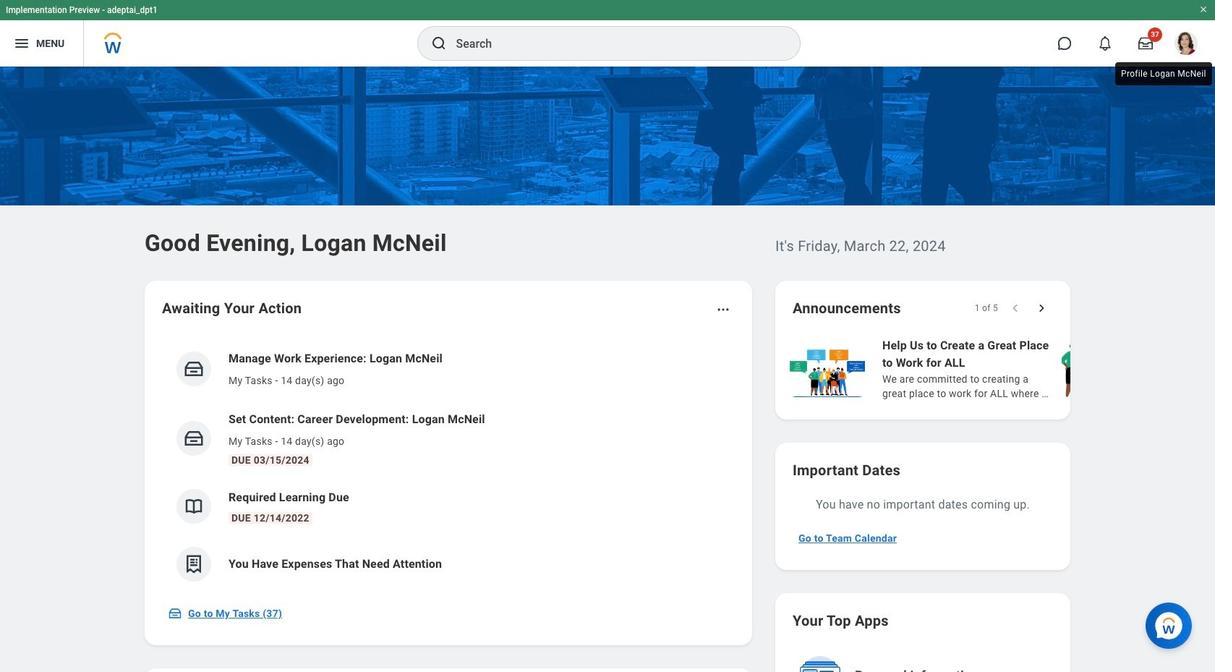 Task type: describe. For each thing, give the bounding box(es) containing it.
chevron left small image
[[1009, 301, 1023, 315]]

notifications large image
[[1098, 36, 1113, 51]]

chevron right small image
[[1035, 301, 1049, 315]]

0 vertical spatial inbox image
[[183, 358, 205, 380]]

0 horizontal spatial list
[[162, 339, 735, 593]]

close environment banner image
[[1200, 5, 1208, 14]]

related actions image
[[716, 302, 731, 317]]

1 horizontal spatial list
[[787, 336, 1215, 402]]

Search Workday  search field
[[456, 27, 770, 59]]

justify image
[[13, 35, 30, 52]]

profile logan mcneil image
[[1175, 32, 1198, 58]]

inbox large image
[[1139, 36, 1153, 51]]

2 vertical spatial inbox image
[[168, 606, 182, 621]]



Task type: locate. For each thing, give the bounding box(es) containing it.
tooltip
[[1113, 59, 1215, 88]]

book open image
[[183, 496, 205, 517]]

main content
[[0, 67, 1215, 672]]

banner
[[0, 0, 1215, 67]]

search image
[[430, 35, 447, 52]]

dashboard expenses image
[[183, 553, 205, 575]]

status
[[975, 302, 998, 314]]

list
[[787, 336, 1215, 402], [162, 339, 735, 593]]

1 vertical spatial inbox image
[[183, 428, 205, 449]]

inbox image
[[183, 358, 205, 380], [183, 428, 205, 449], [168, 606, 182, 621]]



Task type: vqa. For each thing, say whether or not it's contained in the screenshot.
Profile
no



